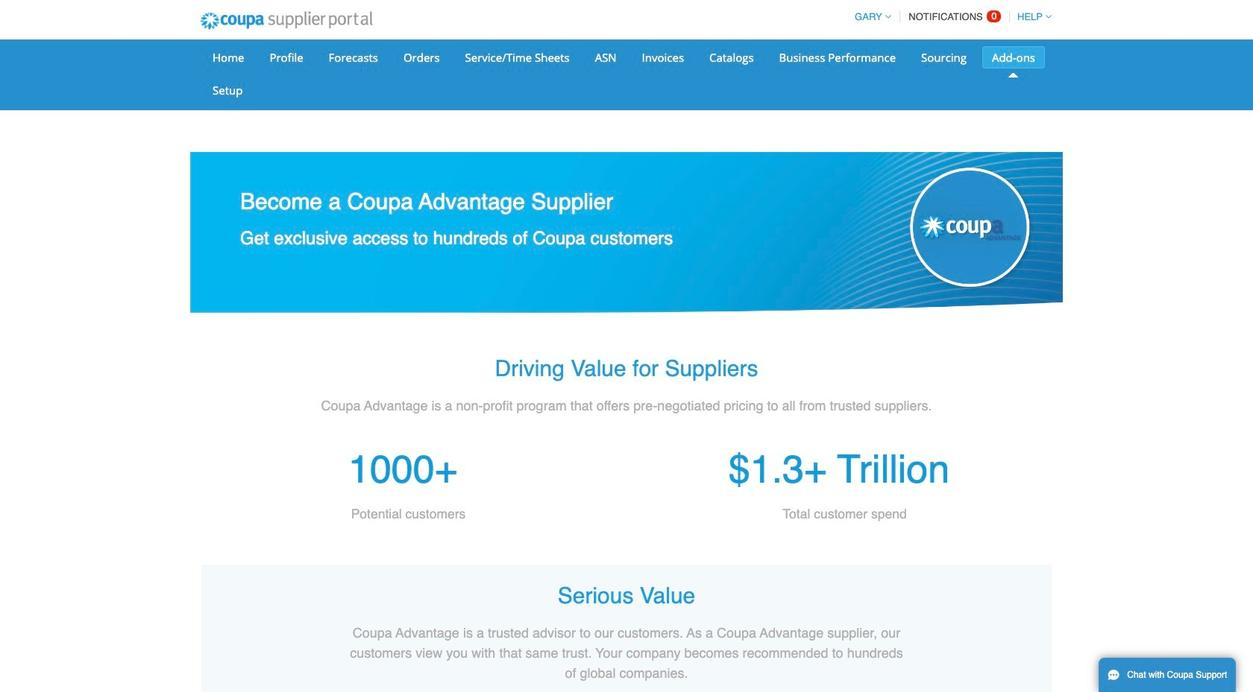 Task type: locate. For each thing, give the bounding box(es) containing it.
navigation
[[848, 2, 1052, 31]]



Task type: describe. For each thing, give the bounding box(es) containing it.
coupa supplier portal image
[[190, 2, 382, 40]]



Task type: vqa. For each thing, say whether or not it's contained in the screenshot.
Coupa Supplier Portal image
yes



